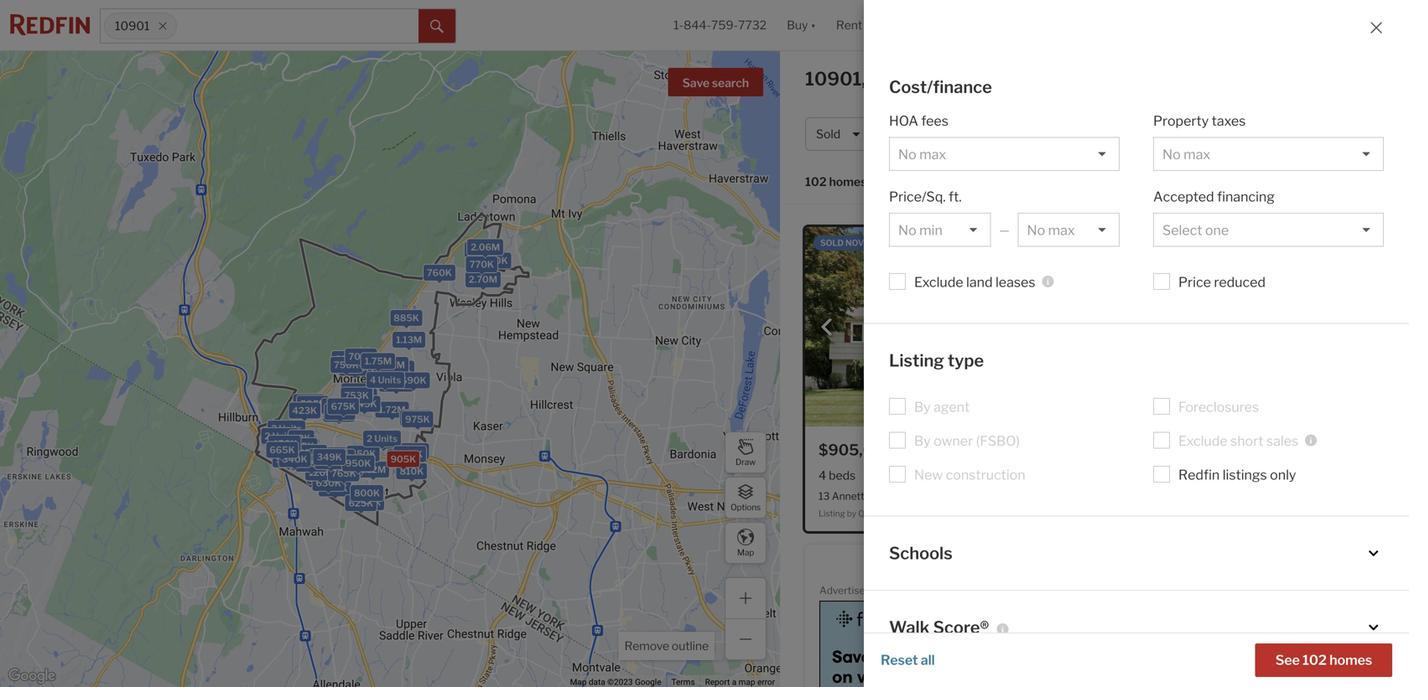 Task type: locate. For each thing, give the bounding box(es) containing it.
1 horizontal spatial 450k
[[371, 436, 396, 447]]

999k
[[404, 413, 429, 424]]

1 vertical spatial 800k
[[354, 488, 380, 499]]

list box down price/sq. ft.
[[889, 213, 991, 247]]

last inside $905,000 last sold price
[[898, 446, 919, 458]]

price inside '$139,000 last sold price'
[[1237, 446, 1262, 458]]

last for $905,000
[[898, 446, 919, 458]]

sold nov 2, 2023
[[820, 238, 897, 248]]

last up redfin
[[1191, 446, 1212, 458]]

last inside '$139,000 last sold price'
[[1191, 446, 1212, 458]]

1 horizontal spatial ny
[[932, 491, 946, 503]]

only
[[1270, 467, 1296, 484]]

3
[[313, 452, 319, 463]]

homes down sold button at the right of the page
[[829, 175, 867, 189]]

hoa fees
[[889, 113, 949, 129]]

exclude up redfin
[[1179, 433, 1228, 450]]

home inside the home type button
[[968, 127, 1001, 141]]

1 horizontal spatial homes
[[1330, 653, 1372, 669]]

0 horizontal spatial listing
[[819, 509, 845, 519]]

1 vertical spatial exclude
[[1179, 433, 1228, 450]]

1.10m
[[342, 363, 369, 374]]

listing
[[889, 351, 944, 371], [819, 509, 845, 519], [1115, 509, 1141, 519]]

1 horizontal spatial sq
[[1222, 469, 1235, 483]]

list box
[[889, 137, 1120, 171], [1153, 137, 1384, 171], [889, 213, 991, 247], [1018, 213, 1120, 247], [1153, 213, 1384, 247]]

(lot)
[[1049, 469, 1070, 483]]

1 by from the top
[[914, 399, 931, 416]]

1 vertical spatial home
[[867, 509, 890, 519]]

525k
[[276, 455, 301, 465]]

sq right 2,080
[[961, 469, 974, 483]]

1 horizontal spatial listing
[[889, 351, 944, 371]]

beds / baths
[[1078, 127, 1147, 141]]

0 horizontal spatial type
[[948, 351, 984, 371]]

homes right the see
[[1330, 653, 1372, 669]]

700k down "775k"
[[322, 484, 348, 495]]

0 vertical spatial 700k
[[348, 352, 374, 363]]

sq
[[961, 469, 974, 483], [1222, 469, 1235, 483]]

102 right the see
[[1303, 653, 1327, 669]]

0 horizontal spatial 102
[[805, 175, 827, 189]]

1 2023 from the left
[[875, 238, 897, 248]]

1
[[1276, 127, 1282, 141], [1153, 469, 1158, 483]]

$139,000 last sold price
[[1115, 441, 1262, 460]]

report
[[1034, 587, 1060, 597]]

700k up 1.10m
[[348, 352, 374, 363]]

0 horizontal spatial sold
[[816, 127, 841, 141]]

0 vertical spatial home
[[968, 127, 1001, 141]]

1 vertical spatial homes
[[1330, 653, 1372, 669]]

580k
[[339, 453, 364, 464]]

sold
[[820, 238, 844, 248], [1116, 238, 1140, 248]]

listings
[[1223, 467, 1267, 484]]

beds
[[1078, 127, 1106, 141]]

redfin listings only
[[1179, 467, 1296, 484]]

photo of 148 doxbury ln, suffern, ny 10901 image
[[1101, 545, 1382, 688]]

last up baths
[[898, 446, 919, 458]]

1 left bath
[[1153, 469, 1158, 483]]

price up 2,080 sq ft
[[944, 446, 969, 458]]

0 horizontal spatial last
[[898, 446, 919, 458]]

price up listings
[[1237, 446, 1262, 458]]

ad
[[1062, 587, 1071, 597]]

1 horizontal spatial sold
[[921, 446, 942, 458]]

800k down 2.06m
[[482, 255, 508, 266]]

home
[[968, 127, 1001, 141], [867, 509, 890, 519]]

2.5
[[865, 469, 882, 483]]

1 horizontal spatial type
[[1004, 127, 1028, 141]]

baths
[[1115, 127, 1147, 141]]

home right fees
[[968, 127, 1001, 141]]

2 horizontal spatial sold
[[1214, 446, 1235, 458]]

sold up 102 homes
[[816, 127, 841, 141]]

home inside the 13 annette ln, airmont, ny 10901 listing by q home sales
[[867, 509, 890, 519]]

ny down 2,080
[[932, 491, 946, 503]]

list box down financing
[[1153, 213, 1384, 247]]

1 horizontal spatial 4
[[819, 469, 826, 483]]

0 vertical spatial 10901
[[115, 19, 150, 33]]

type up the agent
[[948, 351, 984, 371]]

listing up by agent
[[889, 351, 944, 371]]

type
[[1004, 127, 1028, 141], [948, 351, 984, 371]]

2 last from the left
[[1191, 446, 1212, 458]]

1 horizontal spatial 102
[[1303, 653, 1327, 669]]

ny
[[870, 68, 897, 90], [932, 491, 946, 503]]

ny up hoa
[[870, 68, 897, 90]]

1 horizontal spatial 10901
[[948, 491, 978, 503]]

1 vertical spatial type
[[948, 351, 984, 371]]

0 vertical spatial by
[[914, 399, 931, 416]]

list box for hoa fees
[[889, 137, 1120, 171]]

sold left 'nov'
[[820, 238, 844, 248]]

1 vertical spatial by
[[914, 433, 931, 450]]

775k
[[324, 472, 349, 483]]

all
[[921, 653, 935, 669]]

4 units
[[370, 375, 401, 386]]

units
[[378, 375, 401, 386], [279, 424, 302, 435], [272, 431, 295, 442], [374, 434, 398, 445], [321, 452, 344, 463], [320, 452, 343, 463], [324, 456, 347, 467], [324, 461, 347, 471], [324, 461, 347, 472]]

0 vertical spatial ny
[[870, 68, 897, 90]]

by left owner
[[914, 433, 931, 450]]

4 inside "map" region
[[370, 375, 376, 386]]

by left the agent
[[914, 399, 931, 416]]

type inside button
[[1004, 127, 1028, 141]]

1 horizontal spatial 650k
[[397, 449, 423, 460]]

1 vertical spatial 1
[[1153, 469, 1158, 483]]

450k up 525k
[[272, 439, 297, 450]]

0.47 acre (lot)
[[995, 469, 1070, 483]]

2023 for sold nov 2, 2023
[[875, 238, 897, 248]]

1 by from the left
[[847, 509, 857, 519]]

0 vertical spatial 1
[[1276, 127, 1282, 141]]

4 left beds
[[819, 469, 826, 483]]

listing down 13
[[819, 509, 845, 519]]

1 horizontal spatial sold
[[1116, 238, 1140, 248]]

0 horizontal spatial 4
[[370, 375, 376, 386]]

650k up 810k
[[397, 449, 423, 460]]

2 sq from the left
[[1222, 469, 1235, 483]]

10901 left remove 10901 image
[[115, 19, 150, 33]]

1 horizontal spatial last
[[1191, 446, 1212, 458]]

remove 10901 image
[[158, 21, 168, 31]]

750k
[[334, 360, 359, 371]]

0 vertical spatial 4
[[370, 375, 376, 386]]

795k
[[334, 463, 359, 474]]

ft
[[976, 469, 985, 483], [1237, 469, 1246, 483]]

550k
[[298, 448, 324, 459]]

options button
[[725, 477, 767, 519]]

700k
[[348, 352, 374, 363], [322, 484, 348, 495]]

type down sale
[[1004, 127, 1028, 141]]

4 down 1.75m
[[370, 375, 376, 386]]

715k
[[285, 445, 308, 456]]

home right q
[[867, 509, 890, 519]]

450k up 801k
[[371, 436, 396, 447]]

1 horizontal spatial ft
[[1237, 469, 1246, 483]]

2023 right 6,
[[1170, 238, 1192, 248]]

reset
[[881, 653, 918, 669]]

type for listing type
[[948, 351, 984, 371]]

acre
[[1022, 469, 1046, 483]]

save search
[[682, 76, 749, 90]]

425k up 340k
[[289, 441, 314, 452]]

listing for listing type
[[889, 351, 944, 371]]

1 horizontal spatial 1
[[1276, 127, 1282, 141]]

1 vertical spatial 102
[[1303, 653, 1327, 669]]

by left weichert
[[1143, 509, 1153, 519]]

photo of 13 annette ln, airmont, ny 10901 image
[[805, 227, 1085, 427]]

759-
[[711, 18, 738, 32]]

800k down 1.12m
[[354, 488, 380, 499]]

google image
[[4, 666, 60, 688]]

102 down sold button at the right of the page
[[805, 175, 827, 189]]

last
[[898, 446, 919, 458], [1191, 446, 1212, 458]]

0.47
[[995, 469, 1020, 483]]

sold up new
[[921, 446, 942, 458]]

950k
[[345, 458, 371, 469]]

1 vertical spatial 4
[[819, 469, 826, 483]]

0 horizontal spatial 450k
[[272, 439, 297, 450]]

1.75m
[[365, 356, 392, 367]]

0 horizontal spatial exclude
[[914, 274, 963, 291]]

2 horizontal spatial listing
[[1115, 509, 1141, 519]]

schools link
[[889, 542, 1384, 565]]

search
[[712, 76, 749, 90]]

0 horizontal spatial ft
[[976, 469, 985, 483]]

0 vertical spatial 102
[[805, 175, 827, 189]]

sold up 800 sq ft
[[1214, 446, 1235, 458]]

2023 right '2,' at the right top of the page
[[875, 238, 897, 248]]

leases
[[996, 274, 1036, 291]]

765k
[[331, 468, 356, 479]]

1 horizontal spatial 700k
[[348, 352, 374, 363]]

sold inside $905,000 last sold price
[[921, 446, 942, 458]]

905k
[[391, 454, 416, 465]]

new
[[914, 467, 943, 484]]

10901 down 2,080 sq ft
[[948, 491, 978, 503]]

1 horizontal spatial exclude
[[1179, 433, 1228, 450]]

2 by from the top
[[914, 433, 931, 450]]

0 horizontal spatial 2023
[[875, 238, 897, 248]]

ft for $139,000
[[1237, 469, 1246, 483]]

price button
[[879, 117, 950, 151]]

property
[[1153, 113, 1209, 129]]

1 horizontal spatial by
[[1143, 509, 1153, 519]]

walk score®
[[889, 618, 989, 638]]

1 horizontal spatial 800k
[[482, 255, 508, 266]]

ft right 800 at the bottom of the page
[[1237, 469, 1246, 483]]

0 vertical spatial exclude
[[914, 274, 963, 291]]

844-
[[684, 18, 711, 32]]

last for $139,000
[[1191, 446, 1212, 458]]

2 2023 from the left
[[1170, 238, 1192, 248]]

0 horizontal spatial 1
[[1153, 469, 1158, 483]]

1 horizontal spatial 2023
[[1170, 238, 1192, 248]]

0 horizontal spatial sq
[[961, 469, 974, 483]]

map region
[[0, 26, 857, 688]]

sold inside '$139,000 last sold price'
[[1214, 446, 1235, 458]]

0 vertical spatial type
[[1004, 127, 1028, 141]]

650k
[[350, 449, 376, 459], [397, 449, 423, 460]]

sales
[[892, 509, 913, 519]]

0 horizontal spatial by
[[847, 509, 857, 519]]

see
[[1276, 653, 1300, 669]]

exclude land leases
[[914, 274, 1036, 291]]

650k up 1.12m
[[350, 449, 376, 459]]

list box right —
[[1018, 213, 1120, 247]]

sold for $139,000
[[1214, 446, 1235, 458]]

1 horizontal spatial 475k
[[327, 453, 351, 464]]

1 horizontal spatial home
[[968, 127, 1001, 141]]

625k
[[348, 498, 373, 509]]

sq right 800 at the bottom of the page
[[1222, 469, 1235, 483]]

ny inside the 13 annette ln, airmont, ny 10901 listing by q home sales
[[932, 491, 946, 503]]

exclude left land
[[914, 274, 963, 291]]

610k
[[328, 407, 352, 418]]

1 ft from the left
[[976, 469, 985, 483]]

810k
[[400, 467, 424, 477]]

fees
[[921, 113, 949, 129]]

homes inside button
[[1330, 653, 1372, 669]]

0 horizontal spatial 700k
[[322, 484, 348, 495]]

1 sold from the left
[[820, 238, 844, 248]]

list box up financing
[[1153, 137, 1384, 171]]

property taxes
[[1153, 113, 1246, 129]]

425k down 550k
[[299, 459, 324, 470]]

sold left the dec
[[1116, 238, 1140, 248]]

type for home type
[[1004, 127, 1028, 141]]

list box for property taxes
[[1153, 137, 1384, 171]]

335k
[[322, 450, 347, 461]]

1 last from the left
[[898, 446, 919, 458]]

0 vertical spatial homes
[[829, 175, 867, 189]]

1 right • in the top right of the page
[[1276, 127, 1282, 141]]

0 horizontal spatial homes
[[829, 175, 867, 189]]

weichert
[[1154, 509, 1190, 519]]

by left q
[[847, 509, 857, 519]]

0 horizontal spatial home
[[867, 509, 890, 519]]

—
[[999, 223, 1010, 237]]

price left fees
[[890, 127, 918, 141]]

140k
[[327, 467, 351, 478]]

1 vertical spatial 425k
[[299, 459, 324, 470]]

map button
[[725, 523, 767, 565]]

ft left 0.47 at bottom right
[[976, 469, 985, 483]]

dec
[[1142, 238, 1159, 248]]

10901 inside the 13 annette ln, airmont, ny 10901 listing by q home sales
[[948, 491, 978, 503]]

420k
[[295, 458, 320, 469]]

1 vertical spatial ny
[[932, 491, 946, 503]]

0 horizontal spatial sold
[[820, 238, 844, 248]]

by for by owner (fsbo)
[[914, 433, 931, 450]]

1 sq from the left
[[961, 469, 974, 483]]

beds
[[829, 469, 856, 483]]

listing up schools link
[[1115, 509, 1141, 519]]

2 ft from the left
[[1237, 469, 1246, 483]]

2,080
[[925, 469, 958, 483]]

save
[[682, 76, 710, 90]]

2
[[271, 424, 277, 435], [265, 431, 270, 442], [367, 434, 373, 445], [313, 452, 318, 463], [316, 456, 322, 467], [316, 461, 322, 471], [317, 461, 322, 472]]

1 vertical spatial 10901
[[948, 491, 978, 503]]

2 units
[[271, 424, 302, 435], [265, 431, 295, 442], [367, 434, 398, 445], [313, 452, 343, 463], [316, 456, 347, 467], [316, 461, 347, 471], [317, 461, 347, 472]]

2 sold from the left
[[1116, 238, 1140, 248]]

homes
[[901, 68, 963, 90]]

list box up ft.
[[889, 137, 1120, 171]]

exclude
[[914, 274, 963, 291], [1179, 433, 1228, 450]]

price/sq.
[[889, 189, 946, 205]]

3 units
[[313, 452, 344, 463]]



Task type: describe. For each thing, give the bounding box(es) containing it.
by agent
[[914, 399, 970, 416]]

328k
[[322, 452, 346, 463]]

listing inside the 13 annette ln, airmont, ny 10901 listing by q home sales
[[819, 509, 845, 519]]

photo of 206 parkside dr #206, suffern, ny 10901 image
[[1101, 227, 1382, 427]]

1.72m
[[379, 405, 406, 416]]

hoa
[[889, 113, 918, 129]]

previous button image
[[819, 319, 835, 336]]

sold inside button
[[816, 127, 841, 141]]

sold for sold dec 6, 2023
[[1116, 238, 1140, 248]]

accepted financing
[[1153, 189, 1275, 205]]

listing for listing by weichert realtors
[[1115, 509, 1141, 519]]

financing
[[1217, 189, 1275, 205]]

690k
[[401, 375, 427, 386]]

320k
[[311, 468, 336, 479]]

0 horizontal spatial 10901
[[115, 19, 150, 33]]

839k
[[335, 354, 360, 365]]

2.5 baths
[[865, 469, 916, 483]]

2.70m
[[469, 274, 497, 285]]

13
[[819, 491, 830, 503]]

0 horizontal spatial 800k
[[354, 488, 380, 499]]

accepted
[[1153, 189, 1214, 205]]

4 for 4 beds
[[819, 469, 826, 483]]

102 homes
[[805, 175, 867, 189]]

price inside "price" button
[[890, 127, 918, 141]]

score®
[[933, 618, 989, 638]]

listing type
[[889, 351, 984, 371]]

see 102 homes
[[1276, 653, 1372, 669]]

all filters • 1
[[1217, 127, 1282, 141]]

list box for accepted financing
[[1153, 213, 1384, 247]]

sale
[[997, 68, 1035, 90]]

price inside $905,000 last sold price
[[944, 446, 969, 458]]

agent
[[934, 399, 970, 416]]

cost/finance
[[889, 77, 992, 97]]

advertisement
[[820, 585, 890, 597]]

$905,000
[[819, 441, 895, 460]]

realtors
[[1192, 509, 1225, 519]]

0 horizontal spatial 650k
[[350, 449, 376, 459]]

770k
[[470, 259, 494, 270]]

price left reduced
[[1179, 274, 1211, 291]]

remove outline button
[[619, 632, 715, 661]]

sq for $139,000
[[1222, 469, 1235, 483]]

•
[[1270, 127, 1274, 141]]

ft.
[[949, 189, 962, 205]]

83k
[[292, 433, 311, 444]]

563k
[[297, 397, 322, 408]]

670k
[[400, 446, 426, 457]]

1-
[[674, 18, 684, 32]]

1 bath
[[1153, 469, 1186, 483]]

430k
[[386, 363, 411, 374]]

draw
[[736, 457, 756, 467]]

139k
[[310, 471, 334, 482]]

1 vertical spatial 700k
[[322, 484, 348, 495]]

outline
[[672, 640, 709, 654]]

10901, ny homes for sale
[[805, 68, 1035, 90]]

640k
[[347, 449, 373, 460]]

2.42m
[[376, 360, 405, 371]]

0 horizontal spatial ny
[[870, 68, 897, 90]]

6,
[[1161, 238, 1168, 248]]

630k
[[316, 478, 341, 489]]

taxes
[[1212, 113, 1246, 129]]

filters
[[1234, 127, 1268, 141]]

home type
[[968, 127, 1028, 141]]

new construction
[[914, 467, 1026, 484]]

reduced
[[1214, 274, 1266, 291]]

520k
[[287, 438, 313, 449]]

construction
[[946, 467, 1026, 484]]

10901,
[[805, 68, 866, 90]]

0 horizontal spatial 475k
[[284, 446, 309, 457]]

0 vertical spatial 800k
[[482, 255, 508, 266]]

foreclosures
[[1179, 399, 1259, 416]]

1.54m
[[382, 379, 410, 390]]

short
[[1231, 433, 1264, 450]]

reset all
[[881, 653, 935, 669]]

sold dec 6, 2023
[[1116, 238, 1192, 248]]

0 vertical spatial 425k
[[289, 441, 314, 452]]

exclude for exclude short sales
[[1179, 433, 1228, 450]]

ft for $905,000
[[976, 469, 985, 483]]

356k
[[321, 462, 346, 473]]

options
[[731, 503, 761, 513]]

665k
[[270, 445, 295, 456]]

4 for 4 units
[[370, 375, 376, 386]]

by inside the 13 annette ln, airmont, ny 10901 listing by q home sales
[[847, 509, 857, 519]]

ad region
[[820, 601, 1071, 688]]

baths
[[885, 469, 916, 483]]

submit search image
[[430, 20, 444, 33]]

exclude for exclude land leases
[[914, 274, 963, 291]]

home type button
[[957, 117, 1060, 151]]

793k
[[468, 244, 493, 255]]

annette
[[832, 491, 870, 503]]

2023 for sold dec 6, 2023
[[1170, 238, 1192, 248]]

sold for sold nov 2, 2023
[[820, 238, 844, 248]]

listing by weichert realtors
[[1115, 509, 1225, 519]]

remove outline
[[624, 640, 709, 654]]

955k
[[348, 391, 374, 402]]

1-844-759-7732 link
[[674, 18, 767, 32]]

by for by agent
[[914, 399, 931, 416]]

1 inside button
[[1276, 127, 1282, 141]]

/
[[1108, 127, 1112, 141]]

575k
[[325, 401, 350, 412]]

275k
[[313, 463, 337, 474]]

835k
[[385, 364, 410, 375]]

102 inside button
[[1303, 653, 1327, 669]]

753k
[[344, 391, 369, 401]]

739k
[[304, 459, 329, 470]]

130k
[[327, 462, 351, 473]]

2 by from the left
[[1143, 509, 1153, 519]]

sold for $905,000
[[921, 446, 942, 458]]

next button image
[[1055, 319, 1072, 336]]

760k
[[427, 268, 452, 278]]

845k
[[352, 399, 377, 410]]

price reduced
[[1179, 274, 1266, 291]]

245k
[[311, 468, 336, 479]]

sq for $905,000
[[961, 469, 974, 483]]



Task type: vqa. For each thing, say whether or not it's contained in the screenshot.
SAVE
yes



